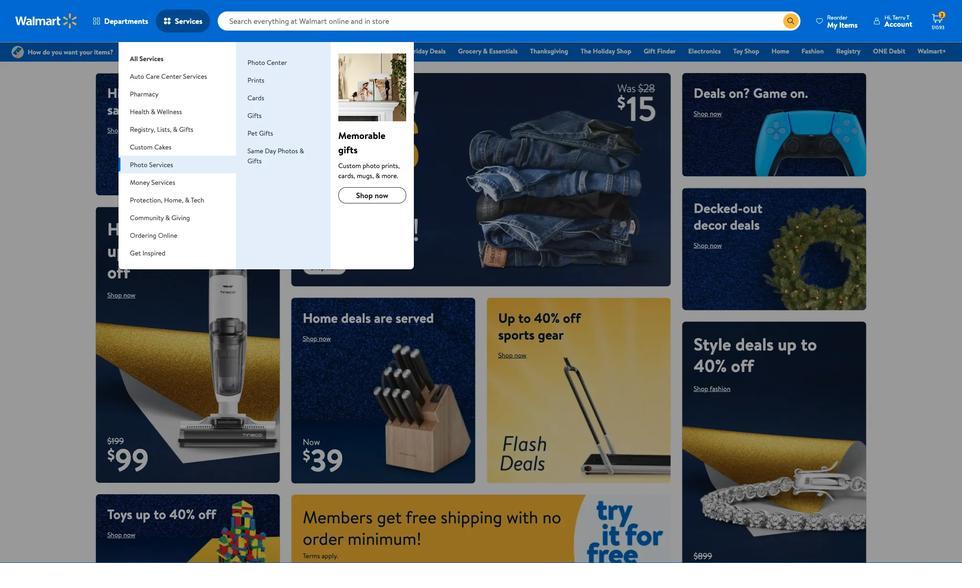 Task type: vqa. For each thing, say whether or not it's contained in the screenshot.
Installation within $99.00 Garbage Disposal Installation
no



Task type: describe. For each thing, give the bounding box(es) containing it.
cards
[[247, 93, 264, 102]]

shop now for deals on? game on.
[[694, 109, 722, 118]]

gift
[[644, 46, 655, 56]]

home,
[[164, 195, 183, 205]]

photo
[[363, 161, 380, 170]]

deals inside decked-out decor deals
[[730, 215, 760, 234]]

services button
[[156, 10, 210, 32]]

prints,
[[381, 161, 400, 170]]

one debit link
[[869, 46, 910, 56]]

shop now link for up to 40% off sports gear
[[498, 351, 526, 360]]

the holiday shop link
[[576, 46, 636, 56]]

services for all services
[[139, 54, 163, 63]]

gifts,
[[168, 84, 199, 102]]

finder
[[657, 46, 676, 56]]

big!
[[371, 208, 421, 250]]

tech
[[191, 195, 204, 205]]

Walmart Site-Wide search field
[[218, 11, 800, 31]]

care
[[146, 71, 160, 81]]

gear
[[538, 325, 564, 344]]

40% inside up to 40% off sports gear
[[534, 309, 560, 327]]

& right grocery
[[483, 46, 488, 56]]

sports
[[498, 325, 535, 344]]

inspired
[[142, 248, 165, 258]]

auto
[[130, 71, 144, 81]]

now for deals on? game on.
[[710, 109, 722, 118]]

shop now for up to 40% off sports gear
[[498, 351, 526, 360]]

same day photos & gifts link
[[247, 146, 304, 165]]

2 vertical spatial 40%
[[169, 505, 195, 524]]

& left tech
[[185, 195, 189, 205]]

served
[[396, 309, 434, 327]]

$199
[[107, 435, 124, 447]]

gifts link
[[247, 111, 262, 120]]

out
[[743, 199, 762, 217]]

on.
[[790, 84, 808, 102]]

off inside 'style deals up to 40% off'
[[731, 354, 754, 378]]

to inside 'style deals up to 40% off'
[[801, 332, 817, 356]]

fashion link
[[797, 46, 828, 56]]

essentials
[[489, 46, 518, 56]]

& inside 'dropdown button'
[[165, 213, 170, 222]]

off inside up to 40% off sports gear
[[563, 309, 581, 327]]

electronics link
[[684, 46, 725, 56]]

giving
[[171, 213, 190, 222]]

day
[[265, 146, 276, 155]]

up for style deals up to 40% off
[[778, 332, 797, 356]]

get inspired button
[[118, 244, 236, 262]]

photo center link
[[247, 58, 287, 67]]

thanksgiving link
[[526, 46, 573, 56]]

search icon image
[[787, 17, 795, 25]]

protection, home, & tech button
[[118, 191, 236, 209]]

high
[[107, 84, 136, 102]]

thanksgiving
[[530, 46, 568, 56]]

money services button
[[118, 173, 236, 191]]

auto care center services
[[130, 71, 207, 81]]

reorder my items
[[827, 13, 858, 30]]

online
[[158, 231, 177, 240]]

services for money services
[[151, 178, 175, 187]]

to inside home deals up to 30% off
[[130, 239, 146, 263]]

gifts down the cards "link" at the top of page
[[247, 111, 262, 120]]

get inspired
[[130, 248, 165, 258]]

departments button
[[85, 10, 156, 32]]

all services
[[130, 54, 163, 63]]

& right health
[[151, 107, 155, 116]]

now for high tech gifts, huge savings
[[123, 126, 135, 135]]

photo for photo services
[[130, 160, 147, 169]]

Search search field
[[218, 11, 800, 31]]

shop for high tech gifts, huge savings
[[107, 126, 122, 135]]

registry link
[[832, 46, 865, 56]]

30%
[[151, 239, 182, 263]]

walmart image
[[15, 13, 77, 29]]

40% inside 'style deals up to 40% off'
[[694, 354, 727, 378]]

game
[[753, 84, 787, 102]]

pet
[[247, 128, 257, 138]]

decor
[[694, 215, 727, 234]]

shop now link for deals on? game on.
[[694, 109, 722, 118]]

up for home deals up to 30% off
[[107, 239, 126, 263]]

now for up to 40% off sports gear
[[514, 351, 526, 360]]

now for save big!
[[327, 263, 339, 272]]

huge
[[202, 84, 231, 102]]

with
[[506, 505, 538, 529]]

holiday
[[593, 46, 615, 56]]

custom cakes button
[[118, 138, 236, 156]]

shop now for high tech gifts, huge savings
[[107, 126, 135, 135]]

shop now for save big!
[[310, 263, 339, 272]]

deals for home deals up to 30% off
[[157, 217, 195, 241]]

no
[[542, 505, 561, 529]]

shipping
[[441, 505, 502, 529]]

to inside up to 40% off sports gear
[[518, 309, 531, 327]]

3
[[940, 11, 944, 19]]

shop now link for decked-out decor deals
[[694, 241, 722, 250]]

shop for home deals are served
[[303, 334, 317, 343]]

shop now link for home deals are served
[[303, 334, 331, 343]]

account
[[885, 19, 912, 29]]

black
[[393, 46, 409, 56]]

was dollar $199, now dollar 99 group
[[96, 435, 149, 483]]

members get free shipping with no order minimum! terms apply.
[[303, 505, 561, 561]]

$ for 39
[[303, 445, 310, 466]]

fashion
[[802, 46, 824, 56]]

ordering online
[[130, 231, 177, 240]]

pet gifts
[[247, 128, 273, 138]]

the holiday shop
[[581, 46, 631, 56]]

deals for style deals up to 40% off
[[735, 332, 774, 356]]

& inside same day photos & gifts
[[300, 146, 304, 155]]

photo services button
[[118, 156, 236, 173]]

& inside memorable gifts custom photo prints, cards, mugs, & more.
[[376, 171, 380, 180]]

free
[[406, 505, 437, 529]]

fashion
[[710, 384, 731, 393]]

walmart+
[[918, 46, 946, 56]]

home inside home link
[[772, 46, 789, 56]]

hi,
[[885, 13, 891, 21]]

gifts inside same day photos & gifts
[[247, 156, 262, 165]]

all
[[130, 54, 138, 63]]

$ for 99
[[107, 444, 115, 465]]

home deals up to 30% off
[[107, 217, 195, 284]]

now for decked-out decor deals
[[710, 241, 722, 250]]

off inside home deals up to 30% off
[[107, 260, 130, 284]]

t
[[907, 13, 910, 21]]

1 horizontal spatial up
[[136, 505, 150, 524]]

my
[[827, 19, 837, 30]]

minimum!
[[348, 527, 422, 551]]

home link
[[767, 46, 794, 56]]



Task type: locate. For each thing, give the bounding box(es) containing it.
photo up money
[[130, 160, 147, 169]]

photo services
[[130, 160, 173, 169]]

shop now
[[694, 109, 722, 118], [107, 126, 135, 135], [356, 190, 388, 201], [694, 241, 722, 250], [310, 263, 339, 272], [107, 291, 135, 300], [303, 334, 331, 343], [498, 351, 526, 360], [107, 530, 135, 540]]

shop now for home deals are served
[[303, 334, 331, 343]]

registry
[[836, 46, 861, 56]]

services up all services link
[[175, 16, 202, 26]]

health & wellness button
[[118, 103, 236, 120]]

apply.
[[322, 552, 338, 561]]

hi, terry t account
[[885, 13, 912, 29]]

toys up to 40% off
[[107, 505, 216, 524]]

services up protection, home, & tech
[[151, 178, 175, 187]]

now $ 39
[[303, 436, 343, 481]]

deals left on?
[[694, 84, 726, 102]]

black friday deals
[[393, 46, 446, 56]]

money services
[[130, 178, 175, 187]]

center inside dropdown button
[[161, 71, 181, 81]]

shop fashion link
[[694, 384, 731, 393]]

0 vertical spatial center
[[267, 58, 287, 67]]

prints link
[[247, 75, 264, 85]]

gifts
[[338, 143, 358, 156]]

services right all
[[139, 54, 163, 63]]

shop for decked-out decor deals
[[694, 241, 708, 250]]

black friday deals link
[[389, 46, 450, 56]]

protection, home, & tech
[[130, 195, 204, 205]]

2 vertical spatial home
[[303, 309, 338, 327]]

39
[[310, 439, 343, 481]]

save big!
[[303, 208, 421, 250]]

shop now for decked-out decor deals
[[694, 241, 722, 250]]

reorder
[[827, 13, 848, 21]]

1 horizontal spatial photo
[[247, 58, 265, 67]]

2 horizontal spatial up
[[778, 332, 797, 356]]

shop fashion
[[694, 384, 731, 393]]

photo
[[247, 58, 265, 67], [130, 160, 147, 169]]

up inside 'style deals up to 40% off'
[[778, 332, 797, 356]]

shop for save big!
[[310, 263, 325, 272]]

gifts inside dropdown button
[[179, 125, 193, 134]]

community & giving button
[[118, 209, 236, 227]]

deals right friday
[[430, 46, 446, 56]]

1 vertical spatial up
[[778, 332, 797, 356]]

shop now for toys up to 40% off
[[107, 530, 135, 540]]

wellness
[[157, 107, 182, 116]]

up
[[107, 239, 126, 263], [778, 332, 797, 356], [136, 505, 150, 524]]

cards link
[[247, 93, 264, 102]]

save
[[303, 208, 364, 250]]

toy shop link
[[729, 46, 764, 56]]

2 vertical spatial up
[[136, 505, 150, 524]]

now dollar 39 null group
[[291, 436, 343, 484]]

gift finder link
[[639, 46, 680, 56]]

2 horizontal spatial home
[[772, 46, 789, 56]]

0 horizontal spatial 40%
[[169, 505, 195, 524]]

electronics
[[688, 46, 721, 56]]

photo up prints
[[247, 58, 265, 67]]

0 horizontal spatial up
[[107, 239, 126, 263]]

grocery & essentials link
[[454, 46, 522, 56]]

custom inside memorable gifts custom photo prints, cards, mugs, & more.
[[338, 161, 361, 170]]

custom inside dropdown button
[[130, 142, 153, 152]]

shop for up to 40% off sports gear
[[498, 351, 513, 360]]

home deals are served
[[303, 309, 434, 327]]

1 vertical spatial deals
[[694, 84, 726, 102]]

shop now link for save big!
[[303, 260, 346, 275]]

services down cakes
[[149, 160, 173, 169]]

grocery & essentials
[[458, 46, 518, 56]]

money
[[130, 178, 150, 187]]

shop for deals on? game on.
[[694, 109, 708, 118]]

& right lists,
[[173, 125, 177, 134]]

walmart+ link
[[913, 46, 951, 56]]

1 horizontal spatial custom
[[338, 161, 361, 170]]

home inside home deals up to 30% off
[[107, 217, 152, 241]]

0 horizontal spatial deals
[[430, 46, 446, 56]]

up
[[498, 309, 515, 327]]

shop now link for high tech gifts, huge savings
[[107, 126, 135, 135]]

center
[[267, 58, 287, 67], [161, 71, 181, 81]]

registry, lists, & gifts
[[130, 125, 193, 134]]

deals inside home deals up to 30% off
[[157, 217, 195, 241]]

pharmacy
[[130, 89, 159, 98]]

high tech gifts, huge savings
[[107, 84, 231, 119]]

now
[[303, 436, 320, 448]]

services for photo services
[[149, 160, 173, 169]]

decked-
[[694, 199, 743, 217]]

2 horizontal spatial 40%
[[694, 354, 727, 378]]

shop now for home deals up to 30% off
[[107, 291, 135, 300]]

on?
[[729, 84, 750, 102]]

style
[[694, 332, 731, 356]]

photos
[[278, 146, 298, 155]]

$ inside now $ 39
[[303, 445, 310, 466]]

health
[[130, 107, 149, 116]]

1 vertical spatial 40%
[[694, 354, 727, 378]]

1 vertical spatial photo
[[130, 160, 147, 169]]

0 vertical spatial 40%
[[534, 309, 560, 327]]

$ inside $199 $ 99
[[107, 444, 115, 465]]

custom
[[130, 142, 153, 152], [338, 161, 361, 170]]

home for 39
[[303, 309, 338, 327]]

same
[[247, 146, 263, 155]]

gifts right pet
[[259, 128, 273, 138]]

one debit
[[873, 46, 905, 56]]

1 horizontal spatial center
[[267, 58, 287, 67]]

0 horizontal spatial home
[[107, 217, 152, 241]]

more.
[[382, 171, 398, 180]]

up to 40% off sports gear
[[498, 309, 581, 344]]

departments
[[104, 16, 148, 26]]

shop now link for home deals up to 30% off
[[107, 291, 135, 300]]

deals
[[730, 215, 760, 234], [157, 217, 195, 241], [341, 309, 371, 327], [735, 332, 774, 356]]

deals inside 'style deals up to 40% off'
[[735, 332, 774, 356]]

0 horizontal spatial center
[[161, 71, 181, 81]]

are
[[374, 309, 392, 327]]

services inside dropdown button
[[175, 16, 202, 26]]

now for toys up to 40% off
[[123, 530, 135, 540]]

now for home deals up to 30% off
[[123, 291, 135, 300]]

up inside home deals up to 30% off
[[107, 239, 126, 263]]

0 vertical spatial custom
[[130, 142, 153, 152]]

photo inside dropdown button
[[130, 160, 147, 169]]

home for 99
[[107, 217, 152, 241]]

0 vertical spatial photo
[[247, 58, 265, 67]]

0 vertical spatial up
[[107, 239, 126, 263]]

custom up cards,
[[338, 161, 361, 170]]

1 vertical spatial center
[[161, 71, 181, 81]]

shop for toys up to 40% off
[[107, 530, 122, 540]]

1 vertical spatial home
[[107, 217, 152, 241]]

photo services image
[[338, 54, 406, 121]]

items
[[839, 19, 858, 30]]

services up 'gifts,'
[[183, 71, 207, 81]]

1 horizontal spatial deals
[[694, 84, 726, 102]]

& down photo
[[376, 171, 380, 180]]

1 vertical spatial custom
[[338, 161, 361, 170]]

was dollar $899, now dollar 99 group
[[682, 550, 735, 563]]

& left giving
[[165, 213, 170, 222]]

0 horizontal spatial photo
[[130, 160, 147, 169]]

deals on? game on.
[[694, 84, 808, 102]]

1 horizontal spatial 40%
[[534, 309, 560, 327]]

0 horizontal spatial $
[[107, 444, 115, 465]]

now for home deals are served
[[319, 334, 331, 343]]

& right photos
[[300, 146, 304, 155]]

shop now link for toys up to 40% off
[[107, 530, 135, 540]]

$899
[[694, 550, 712, 562]]

0 horizontal spatial custom
[[130, 142, 153, 152]]

custom down registry, at the left
[[130, 142, 153, 152]]

deals for home deals are served
[[341, 309, 371, 327]]

gifts down same
[[247, 156, 262, 165]]

savings
[[107, 100, 150, 119]]

pharmacy button
[[118, 85, 236, 103]]

$10.93
[[932, 24, 944, 30]]

0 vertical spatial deals
[[430, 46, 446, 56]]

registry, lists, & gifts button
[[118, 120, 236, 138]]

99
[[115, 438, 149, 481]]

same day photos & gifts
[[247, 146, 304, 165]]

members
[[303, 505, 373, 529]]

$199 $ 99
[[107, 435, 149, 481]]

one
[[873, 46, 887, 56]]

community
[[130, 213, 164, 222]]

shop for style deals up to 40% off
[[694, 384, 708, 393]]

gifts down health & wellness dropdown button
[[179, 125, 193, 134]]

1 horizontal spatial $
[[303, 445, 310, 466]]

photo center
[[247, 58, 287, 67]]

pet gifts link
[[247, 128, 273, 138]]

1 horizontal spatial home
[[303, 309, 338, 327]]

mugs,
[[357, 171, 374, 180]]

shop for home deals up to 30% off
[[107, 291, 122, 300]]

friday
[[410, 46, 428, 56]]

0 vertical spatial home
[[772, 46, 789, 56]]

photo for photo center
[[247, 58, 265, 67]]



